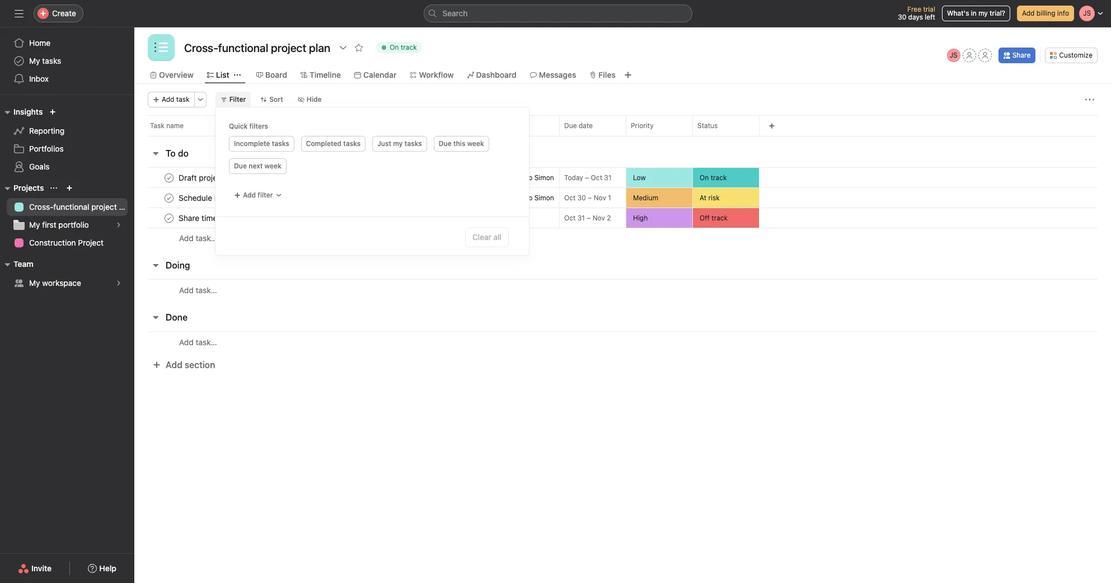 Task type: describe. For each thing, give the bounding box(es) containing it.
clear
[[473, 232, 492, 242]]

trial
[[924, 5, 936, 13]]

jacob simon for oct 30
[[513, 193, 554, 202]]

goals link
[[7, 158, 128, 176]]

collapse task list for this section image
[[151, 313, 160, 322]]

free trial 30 days left
[[898, 5, 936, 21]]

off track button
[[693, 208, 759, 228]]

completed checkbox for today
[[162, 171, 176, 185]]

add task… for collapse task list for this section image corresponding to doing
[[179, 285, 217, 295]]

show options image
[[339, 43, 348, 52]]

more section actions image
[[210, 149, 219, 158]]

completed image inside share timeline with teammates cell
[[162, 211, 176, 225]]

due next week
[[234, 162, 281, 170]]

free
[[908, 5, 922, 13]]

task… for the add task… button related to collapse task list for this section icon
[[196, 337, 217, 347]]

overview link
[[150, 69, 194, 81]]

low button
[[627, 168, 693, 188]]

row up 1
[[134, 167, 1111, 188]]

incomplete tasks button
[[229, 136, 294, 152]]

week for due this week
[[467, 139, 484, 148]]

my for my workspace
[[29, 278, 40, 288]]

my for my first portfolio
[[29, 220, 40, 230]]

completed image for oct 30
[[162, 191, 176, 205]]

invite button
[[11, 559, 59, 579]]

task… for 1st the add task… button from the top of the page
[[196, 233, 217, 243]]

on inside dropdown button
[[390, 43, 399, 52]]

construction project link
[[7, 234, 128, 252]]

board
[[265, 70, 287, 80]]

add filter button
[[229, 188, 287, 203]]

0 vertical spatial oct
[[591, 174, 603, 182]]

list link
[[207, 69, 229, 81]]

inbox link
[[7, 70, 128, 88]]

my inside just my tasks button
[[393, 139, 403, 148]]

nov for 2
[[593, 214, 605, 222]]

share timeline with teammates cell
[[134, 208, 493, 228]]

global element
[[0, 27, 134, 95]]

my tasks
[[29, 56, 61, 66]]

info
[[1058, 9, 1069, 17]]

task name
[[150, 122, 184, 130]]

add down doing
[[179, 285, 194, 295]]

0 horizontal spatial 31
[[578, 214, 585, 222]]

completed image for today
[[162, 171, 176, 185]]

oct 30 – nov 1
[[564, 194, 611, 202]]

messages link
[[530, 69, 576, 81]]

tasks for incomplete tasks
[[272, 139, 289, 148]]

30 inside row
[[578, 194, 586, 202]]

off track
[[700, 214, 728, 222]]

filter
[[229, 95, 246, 104]]

more actions image
[[1086, 95, 1095, 104]]

portfolio
[[58, 220, 89, 230]]

on track button
[[693, 168, 759, 188]]

track inside dropdown button
[[401, 43, 417, 52]]

jacob simon for today
[[513, 173, 554, 182]]

task
[[176, 95, 190, 104]]

hide
[[307, 95, 322, 104]]

add task… button for collapse task list for this section icon
[[179, 336, 217, 349]]

oct for oct 31
[[564, 214, 576, 222]]

– for oct 30
[[588, 194, 592, 202]]

search
[[443, 8, 468, 18]]

due for due next week
[[234, 162, 247, 170]]

doing button
[[166, 255, 190, 275]]

list
[[216, 70, 229, 80]]

search button
[[424, 4, 692, 22]]

just my tasks button
[[372, 136, 427, 152]]

project
[[91, 202, 117, 212]]

on inside popup button
[[700, 173, 709, 182]]

what's in my trial? button
[[942, 6, 1011, 21]]

add inside header to do tree grid
[[179, 233, 194, 243]]

add task… row for collapse task list for this section image corresponding to doing
[[134, 279, 1111, 301]]

team
[[13, 259, 33, 269]]

at risk
[[700, 193, 720, 202]]

my first portfolio link
[[7, 216, 128, 234]]

on track inside on track dropdown button
[[390, 43, 417, 52]]

add up add section button
[[179, 337, 194, 347]]

cross-functional project plan link
[[7, 198, 134, 216]]

completed tasks
[[306, 139, 361, 148]]

track for 'off track' popup button
[[712, 214, 728, 222]]

to do button
[[166, 143, 189, 164]]

construction project
[[29, 238, 104, 247]]

filter
[[258, 191, 273, 199]]

Completed checkbox
[[162, 211, 176, 225]]

more section actions image
[[211, 261, 220, 270]]

list image
[[155, 41, 168, 54]]

1 add task… button from the top
[[179, 232, 217, 245]]

sort
[[270, 95, 283, 104]]

insights element
[[0, 102, 134, 178]]

workflow link
[[410, 69, 454, 81]]

to
[[166, 148, 176, 158]]

1 add task… row from the top
[[134, 228, 1111, 249]]

plan
[[119, 202, 134, 212]]

insights
[[13, 107, 43, 116]]

board link
[[256, 69, 287, 81]]

customize
[[1060, 51, 1093, 59]]

add inside popup button
[[243, 191, 256, 199]]

files link
[[590, 69, 616, 81]]

Draft project brief text field
[[176, 172, 247, 183]]

medium button
[[627, 188, 693, 208]]

team button
[[0, 258, 33, 271]]

row up 2
[[134, 188, 1111, 208]]

js button
[[947, 49, 961, 62]]

add left the task
[[162, 95, 174, 104]]

workflow
[[419, 70, 454, 80]]

on track inside on track popup button
[[700, 173, 727, 182]]

0 vertical spatial –
[[585, 174, 589, 182]]

2
[[607, 214, 611, 222]]

add section button
[[148, 355, 220, 375]]

incomplete
[[234, 139, 270, 148]]

date
[[579, 122, 593, 130]]

collapse task list for this section image for doing
[[151, 261, 160, 270]]

schedule kickoff meeting cell
[[134, 188, 493, 208]]

clear all button
[[465, 227, 509, 247]]

add filter
[[243, 191, 273, 199]]

customize button
[[1046, 48, 1098, 63]]

draft project brief cell
[[134, 167, 493, 188]]

tasks inside button
[[405, 139, 422, 148]]

add left "section"
[[166, 360, 182, 370]]

due for due this week
[[439, 139, 452, 148]]

inbox
[[29, 74, 49, 83]]

jacob for today – oct 31
[[513, 173, 533, 182]]

all
[[494, 232, 502, 242]]

jacob simon button for oct
[[498, 191, 557, 205]]

share button
[[999, 48, 1036, 63]]



Task type: locate. For each thing, give the bounding box(es) containing it.
1 vertical spatial oct
[[564, 194, 576, 202]]

row down priority
[[148, 136, 1098, 137]]

add task… button
[[179, 232, 217, 245], [179, 284, 217, 296], [179, 336, 217, 349]]

1 vertical spatial my
[[29, 220, 40, 230]]

status
[[698, 122, 718, 130]]

create
[[52, 8, 76, 18]]

row
[[134, 115, 1111, 136], [148, 136, 1098, 137], [134, 167, 1111, 188], [134, 188, 1111, 208], [134, 208, 1111, 228]]

1 vertical spatial due
[[439, 139, 452, 148]]

add left the filter on the top left
[[243, 191, 256, 199]]

on up at
[[700, 173, 709, 182]]

my up inbox
[[29, 56, 40, 66]]

billing
[[1037, 9, 1056, 17]]

completed image right the plan
[[162, 211, 176, 225]]

jacob simon button
[[498, 171, 557, 185], [498, 191, 557, 205]]

insights button
[[0, 105, 43, 119]]

row containing task name
[[134, 115, 1111, 136]]

1 simon from the top
[[535, 173, 554, 182]]

0 vertical spatial track
[[401, 43, 417, 52]]

2 completed checkbox from the top
[[162, 191, 176, 205]]

risk
[[709, 193, 720, 202]]

jacob simon
[[513, 173, 554, 182], [513, 193, 554, 202]]

2 vertical spatial add task… row
[[134, 331, 1111, 353]]

tasks inside global element
[[42, 56, 61, 66]]

done button
[[166, 307, 188, 328]]

add billing info
[[1022, 9, 1069, 17]]

completed image
[[162, 171, 176, 185], [162, 191, 176, 205], [162, 211, 176, 225]]

to do
[[166, 148, 189, 158]]

on track button
[[371, 40, 427, 55]]

0 horizontal spatial on track
[[390, 43, 417, 52]]

0 vertical spatial add task… button
[[179, 232, 217, 245]]

add task… inside header to do tree grid
[[179, 233, 217, 243]]

2 task… from the top
[[196, 285, 217, 295]]

completed checkbox up completed option
[[162, 191, 176, 205]]

jacob simon button left today
[[498, 171, 557, 185]]

tasks right completed
[[343, 139, 361, 148]]

0 vertical spatial 31
[[604, 174, 612, 182]]

2 vertical spatial due
[[234, 162, 247, 170]]

add task… button up "section"
[[179, 336, 217, 349]]

Share timeline with teammates text field
[[176, 212, 293, 224]]

tasks inside "button"
[[272, 139, 289, 148]]

tasks inside button
[[343, 139, 361, 148]]

3 add task… from the top
[[179, 337, 217, 347]]

0 vertical spatial completed checkbox
[[162, 171, 176, 185]]

–
[[585, 174, 589, 182], [588, 194, 592, 202], [587, 214, 591, 222]]

2 add task… button from the top
[[179, 284, 217, 296]]

add task… up more section actions icon
[[179, 233, 217, 243]]

1 vertical spatial 30
[[578, 194, 586, 202]]

31 down oct 30 – nov 1
[[578, 214, 585, 222]]

due inside row
[[564, 122, 577, 130]]

due
[[564, 122, 577, 130], [439, 139, 452, 148], [234, 162, 247, 170]]

completed checkbox down to
[[162, 171, 176, 185]]

1 vertical spatial –
[[588, 194, 592, 202]]

3 add task… button from the top
[[179, 336, 217, 349]]

row down 1
[[134, 208, 1111, 228]]

0 vertical spatial 30
[[898, 13, 907, 21]]

timeline link
[[301, 69, 341, 81]]

3 task… from the top
[[196, 337, 217, 347]]

oct 31 – nov 2
[[564, 214, 611, 222]]

1 horizontal spatial 31
[[604, 174, 612, 182]]

days
[[909, 13, 923, 21]]

add task… button up more section actions icon
[[179, 232, 217, 245]]

add inside button
[[1022, 9, 1035, 17]]

on track up the risk
[[700, 173, 727, 182]]

1 vertical spatial on track
[[700, 173, 727, 182]]

2 add task… from the top
[[179, 285, 217, 295]]

add tab image
[[624, 71, 633, 80]]

sort button
[[256, 92, 288, 108]]

track up the workflow link
[[401, 43, 417, 52]]

simon for today – oct 31
[[535, 173, 554, 182]]

due next week button
[[229, 158, 287, 174]]

1 vertical spatial my
[[393, 139, 403, 148]]

nov left 2
[[593, 214, 605, 222]]

simon left today
[[535, 173, 554, 182]]

collapse task list for this section image left doing
[[151, 261, 160, 270]]

1 completed image from the top
[[162, 171, 176, 185]]

add task… down more section actions icon
[[179, 285, 217, 295]]

1 vertical spatial week
[[265, 162, 281, 170]]

see details, my first portfolio image
[[115, 222, 122, 228]]

workspace
[[42, 278, 81, 288]]

1 horizontal spatial my
[[979, 9, 988, 17]]

oct down oct 30 – nov 1
[[564, 214, 576, 222]]

None text field
[[181, 38, 333, 58]]

row down add tab icon
[[134, 115, 1111, 136]]

on track up calendar
[[390, 43, 417, 52]]

completed tasks button
[[301, 136, 366, 152]]

1 vertical spatial nov
[[593, 214, 605, 222]]

more actions image
[[197, 96, 204, 103]]

today – oct 31
[[564, 174, 612, 182]]

home
[[29, 38, 51, 48]]

2 simon from the top
[[535, 193, 554, 202]]

1 task… from the top
[[196, 233, 217, 243]]

task… up "section"
[[196, 337, 217, 347]]

jacob for oct 30 – nov 1
[[513, 193, 533, 202]]

0 horizontal spatial week
[[265, 162, 281, 170]]

tab actions image
[[234, 72, 241, 78]]

0 vertical spatial completed image
[[162, 171, 176, 185]]

add up doing
[[179, 233, 194, 243]]

my workspace link
[[7, 274, 128, 292]]

add task… row
[[134, 228, 1111, 249], [134, 279, 1111, 301], [134, 331, 1111, 353]]

priority
[[631, 122, 654, 130]]

Completed checkbox
[[162, 171, 176, 185], [162, 191, 176, 205]]

2 vertical spatial add task…
[[179, 337, 217, 347]]

my right just
[[393, 139, 403, 148]]

low
[[633, 173, 646, 182]]

1 add task… from the top
[[179, 233, 217, 243]]

jacob simon left oct 30 – nov 1
[[513, 193, 554, 202]]

0 vertical spatial on track
[[390, 43, 417, 52]]

1 vertical spatial simon
[[535, 193, 554, 202]]

my left first
[[29, 220, 40, 230]]

1 jacob simon button from the top
[[498, 171, 557, 185]]

31 up 1
[[604, 174, 612, 182]]

simon left oct 30 – nov 1
[[535, 193, 554, 202]]

on up calendar
[[390, 43, 399, 52]]

completed image up completed option
[[162, 191, 176, 205]]

1 vertical spatial track
[[711, 173, 727, 182]]

2 jacob simon from the top
[[513, 193, 554, 202]]

nov
[[594, 194, 606, 202], [593, 214, 605, 222]]

task… down more section actions icon
[[196, 285, 217, 295]]

messages
[[539, 70, 576, 80]]

2 my from the top
[[29, 220, 40, 230]]

add
[[1022, 9, 1035, 17], [162, 95, 174, 104], [243, 191, 256, 199], [179, 233, 194, 243], [179, 285, 194, 295], [179, 337, 194, 347], [166, 360, 182, 370]]

add section
[[166, 360, 215, 370]]

timeline
[[310, 70, 341, 80]]

completed image inside draft project brief cell
[[162, 171, 176, 185]]

my tasks link
[[7, 52, 128, 70]]

filters
[[249, 122, 268, 130]]

2 vertical spatial track
[[712, 214, 728, 222]]

completed checkbox inside 'schedule kickoff meeting' cell
[[162, 191, 176, 205]]

due for due date
[[564, 122, 577, 130]]

week right next
[[265, 162, 281, 170]]

0 vertical spatial on
[[390, 43, 399, 52]]

1 horizontal spatial due
[[439, 139, 452, 148]]

3 completed image from the top
[[162, 211, 176, 225]]

– down oct 30 – nov 1
[[587, 214, 591, 222]]

add task… button down more section actions icon
[[179, 284, 217, 296]]

add task… for collapse task list for this section icon
[[179, 337, 217, 347]]

add task… button for collapse task list for this section image corresponding to doing
[[179, 284, 217, 296]]

goals
[[29, 162, 50, 171]]

2 jacob from the top
[[513, 193, 533, 202]]

0 vertical spatial task…
[[196, 233, 217, 243]]

0 horizontal spatial 30
[[578, 194, 586, 202]]

1 vertical spatial task…
[[196, 285, 217, 295]]

simon for oct 30 – nov 1
[[535, 193, 554, 202]]

task… inside header to do tree grid
[[196, 233, 217, 243]]

my workspace
[[29, 278, 81, 288]]

my first portfolio
[[29, 220, 89, 230]]

at
[[700, 193, 707, 202]]

add task button
[[148, 92, 195, 108]]

oct
[[591, 174, 603, 182], [564, 194, 576, 202], [564, 214, 576, 222]]

0 vertical spatial week
[[467, 139, 484, 148]]

dashboard link
[[467, 69, 517, 81]]

1 completed checkbox from the top
[[162, 171, 176, 185]]

1 collapse task list for this section image from the top
[[151, 149, 160, 158]]

search list box
[[424, 4, 692, 22]]

jacob simon button for today
[[498, 171, 557, 185]]

0 vertical spatial my
[[979, 9, 988, 17]]

1 vertical spatial completed checkbox
[[162, 191, 176, 205]]

today
[[564, 174, 583, 182]]

1 vertical spatial add task…
[[179, 285, 217, 295]]

new image
[[49, 109, 56, 115]]

my inside my workspace link
[[29, 278, 40, 288]]

oct up oct 30 – nov 1
[[591, 174, 603, 182]]

1 vertical spatial on
[[700, 173, 709, 182]]

2 jacob simon button from the top
[[498, 191, 557, 205]]

Schedule kickoff meeting text field
[[176, 192, 274, 204]]

teams element
[[0, 254, 134, 295]]

home link
[[7, 34, 128, 52]]

calendar link
[[354, 69, 397, 81]]

collapse task list for this section image for to do
[[151, 149, 160, 158]]

help button
[[81, 559, 124, 579]]

– for oct 31
[[587, 214, 591, 222]]

2 vertical spatial –
[[587, 214, 591, 222]]

track right off
[[712, 214, 728, 222]]

2 collapse task list for this section image from the top
[[151, 261, 160, 270]]

project
[[78, 238, 104, 247]]

add task
[[162, 95, 190, 104]]

due this week
[[439, 139, 484, 148]]

this
[[454, 139, 466, 148]]

reporting
[[29, 126, 64, 136]]

completed checkbox inside draft project brief cell
[[162, 171, 176, 185]]

– right today
[[585, 174, 589, 182]]

row containing high
[[134, 208, 1111, 228]]

quick
[[229, 122, 248, 130]]

30 inside free trial 30 days left
[[898, 13, 907, 21]]

collapse task list for this section image left to
[[151, 149, 160, 158]]

jacob simon button up all
[[498, 191, 557, 205]]

my inside my first portfolio link
[[29, 220, 40, 230]]

add task… row for collapse task list for this section icon
[[134, 331, 1111, 353]]

add left billing at the top
[[1022, 9, 1035, 17]]

2 completed image from the top
[[162, 191, 176, 205]]

oct for oct 30
[[564, 194, 576, 202]]

simon
[[535, 173, 554, 182], [535, 193, 554, 202]]

tasks down home
[[42, 56, 61, 66]]

show options, current sort, top image
[[51, 185, 57, 192]]

1 horizontal spatial 30
[[898, 13, 907, 21]]

1 vertical spatial completed image
[[162, 191, 176, 205]]

due left next
[[234, 162, 247, 170]]

oct down today
[[564, 194, 576, 202]]

add task… up "section"
[[179, 337, 217, 347]]

31
[[604, 174, 612, 182], [578, 214, 585, 222]]

medium
[[633, 193, 659, 202]]

doing
[[166, 260, 190, 270]]

hide button
[[293, 92, 327, 108]]

new project or portfolio image
[[66, 185, 73, 192]]

2 vertical spatial completed image
[[162, 211, 176, 225]]

my right in
[[979, 9, 988, 17]]

tasks for completed tasks
[[343, 139, 361, 148]]

– left 1
[[588, 194, 592, 202]]

my for my tasks
[[29, 56, 40, 66]]

just
[[377, 139, 391, 148]]

my down team
[[29, 278, 40, 288]]

portfolios
[[29, 144, 64, 153]]

done
[[166, 312, 188, 323]]

tasks right just
[[405, 139, 422, 148]]

my inside my tasks link
[[29, 56, 40, 66]]

2 vertical spatial my
[[29, 278, 40, 288]]

2 vertical spatial task…
[[196, 337, 217, 347]]

my inside what's in my trial? button
[[979, 9, 988, 17]]

hide sidebar image
[[15, 9, 24, 18]]

0 vertical spatial simon
[[535, 173, 554, 182]]

tasks for my tasks
[[42, 56, 61, 66]]

portfolios link
[[7, 140, 128, 158]]

construction
[[29, 238, 76, 247]]

completed image down to
[[162, 171, 176, 185]]

due left this
[[439, 139, 452, 148]]

1
[[608, 194, 611, 202]]

3 add task… row from the top
[[134, 331, 1111, 353]]

nov for 1
[[594, 194, 606, 202]]

0 vertical spatial jacob
[[513, 173, 533, 182]]

overview
[[159, 70, 194, 80]]

clear all
[[473, 232, 502, 242]]

completed image inside 'schedule kickoff meeting' cell
[[162, 191, 176, 205]]

1 jacob from the top
[[513, 173, 533, 182]]

nov left 1
[[594, 194, 606, 202]]

1 vertical spatial jacob simon button
[[498, 191, 557, 205]]

task… up more section actions icon
[[196, 233, 217, 243]]

0 vertical spatial jacob simon
[[513, 173, 554, 182]]

invite
[[31, 564, 52, 573]]

add field image
[[769, 123, 776, 129]]

1 horizontal spatial on
[[700, 173, 709, 182]]

0 vertical spatial my
[[29, 56, 40, 66]]

0 horizontal spatial my
[[393, 139, 403, 148]]

0 vertical spatial jacob simon button
[[498, 171, 557, 185]]

30 left days
[[898, 13, 907, 21]]

see details, my workspace image
[[115, 280, 122, 287]]

at risk button
[[693, 188, 759, 208]]

1 jacob simon from the top
[[513, 173, 554, 182]]

2 vertical spatial add task… button
[[179, 336, 217, 349]]

30 up oct 31 – nov 2
[[578, 194, 586, 202]]

1 vertical spatial 31
[[578, 214, 585, 222]]

due left date
[[564, 122, 577, 130]]

2 add task… row from the top
[[134, 279, 1111, 301]]

track up the risk
[[711, 173, 727, 182]]

collapse task list for this section image
[[151, 149, 160, 158], [151, 261, 160, 270]]

2 vertical spatial oct
[[564, 214, 576, 222]]

1 vertical spatial jacob
[[513, 193, 533, 202]]

1 horizontal spatial week
[[467, 139, 484, 148]]

1 vertical spatial add task… button
[[179, 284, 217, 296]]

trial?
[[990, 9, 1006, 17]]

0 vertical spatial collapse task list for this section image
[[151, 149, 160, 158]]

1 vertical spatial jacob simon
[[513, 193, 554, 202]]

1 vertical spatial add task… row
[[134, 279, 1111, 301]]

completed checkbox for oct 30
[[162, 191, 176, 205]]

0 vertical spatial add task… row
[[134, 228, 1111, 249]]

1 my from the top
[[29, 56, 40, 66]]

help
[[99, 564, 116, 573]]

jacob simon left today
[[513, 173, 554, 182]]

0 vertical spatial nov
[[594, 194, 606, 202]]

filter button
[[215, 92, 251, 108]]

my
[[29, 56, 40, 66], [29, 220, 40, 230], [29, 278, 40, 288]]

0 vertical spatial add task…
[[179, 233, 217, 243]]

0 vertical spatial due
[[564, 122, 577, 130]]

dashboard
[[476, 70, 517, 80]]

3 my from the top
[[29, 278, 40, 288]]

header to do tree grid
[[134, 167, 1111, 249]]

task… for the add task… button for collapse task list for this section image corresponding to doing
[[196, 285, 217, 295]]

week for due next week
[[265, 162, 281, 170]]

week right this
[[467, 139, 484, 148]]

add to starred image
[[355, 43, 364, 52]]

0 horizontal spatial on
[[390, 43, 399, 52]]

track for on track popup button
[[711, 173, 727, 182]]

what's
[[947, 9, 970, 17]]

0 horizontal spatial due
[[234, 162, 247, 170]]

projects element
[[0, 178, 134, 254]]

1 vertical spatial collapse task list for this section image
[[151, 261, 160, 270]]

tasks right 'incomplete'
[[272, 139, 289, 148]]

track
[[401, 43, 417, 52], [711, 173, 727, 182], [712, 214, 728, 222]]

do
[[178, 148, 189, 158]]

1 horizontal spatial on track
[[700, 173, 727, 182]]

due date
[[564, 122, 593, 130]]

2 horizontal spatial due
[[564, 122, 577, 130]]

in
[[971, 9, 977, 17]]



Task type: vqa. For each thing, say whether or not it's contained in the screenshot.
leftmost Due
yes



